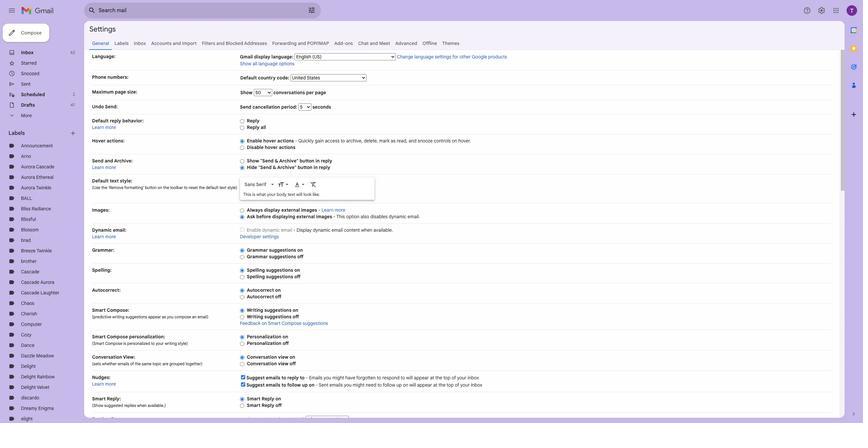 Task type: describe. For each thing, give the bounding box(es) containing it.
& for show
[[275, 158, 278, 164]]

emails inside 'conversation view: (sets whether emails of the same topic are grouped together)'
[[118, 362, 129, 367]]

& for hide
[[273, 165, 276, 171]]

2 vertical spatial you
[[344, 383, 352, 389]]

smart down writing suggestions off
[[268, 321, 281, 327]]

writing for writing suggestions off
[[247, 314, 263, 320]]

0 vertical spatial will
[[296, 192, 302, 198]]

dazzle
[[21, 353, 35, 359]]

hover.
[[458, 138, 471, 144]]

general
[[92, 40, 109, 46]]

"send for hide
[[258, 165, 272, 171]]

Smart Reply on radio
[[240, 397, 244, 402]]

drafts
[[21, 102, 35, 108]]

cascade for cascade aurora
[[21, 280, 39, 286]]

more inside default reply behavior: learn more
[[105, 125, 116, 131]]

suggestions for spelling suggestions off
[[266, 274, 293, 280]]

Writing suggestions on radio
[[240, 309, 244, 314]]

when inside smart reply: (show suggested replies when available.)
[[137, 404, 147, 409]]

0 horizontal spatial page
[[115, 89, 126, 95]]

serif
[[256, 182, 266, 188]]

inbox for left inbox link
[[21, 50, 34, 56]]

0 vertical spatial this
[[243, 192, 251, 198]]

reply up reply all
[[247, 118, 260, 124]]

and for import
[[173, 40, 181, 46]]

display
[[297, 228, 312, 233]]

1 vertical spatial might
[[353, 383, 365, 389]]

autocorrect off
[[247, 294, 281, 300]]

writing inside smart compose: (predictive writing suggestions appear as you compose an email)
[[112, 315, 124, 320]]

1 vertical spatial language
[[258, 61, 278, 67]]

gain
[[315, 138, 324, 144]]

suggest for suggest emails to follow up on - sent emails you might need to follow up on will appear at the top of your inbox
[[246, 383, 265, 389]]

toolbar
[[170, 185, 183, 190]]

button for hide "send & archive" button in reply
[[298, 165, 312, 171]]

ask before displaying external images - this option also disables dynamic email.
[[247, 214, 420, 220]]

dynamic
[[92, 228, 112, 233]]

available.
[[374, 228, 393, 233]]

emails down the conversation view off
[[266, 376, 280, 381]]

delight link
[[21, 364, 36, 370]]

1 vertical spatial images
[[316, 214, 332, 220]]

button inside default text style: (use the 'remove formatting' button on the toolbar to reset the default text style)
[[145, 185, 157, 190]]

- left option on the bottom
[[333, 214, 335, 220]]

compose up the personalized
[[107, 334, 128, 340]]

ethereal
[[36, 175, 54, 181]]

reply all
[[247, 125, 266, 131]]

0 vertical spatial inbox
[[468, 376, 479, 381]]

autocorrect for autocorrect on
[[247, 288, 274, 294]]

feedback on smart compose suggestions
[[240, 321, 328, 327]]

1 vertical spatial sent
[[319, 383, 328, 389]]

default for default text style: (use the 'remove formatting' button on the toolbar to reset the default text style)
[[92, 178, 109, 184]]

blissful
[[21, 217, 36, 223]]

writing inside smart compose personalization: (smart compose is personalized to your writing style)
[[165, 342, 177, 347]]

enable dynamic email - display dynamic email content when available. developer settings
[[240, 228, 393, 240]]

actions for enable
[[277, 138, 294, 144]]

inbox for inbox link to the top
[[134, 40, 146, 46]]

Conversation view off radio
[[240, 362, 244, 367]]

1 vertical spatial will
[[406, 376, 413, 381]]

options
[[279, 61, 294, 67]]

aurora ethereal
[[21, 175, 54, 181]]

- left quickly on the left top
[[295, 138, 297, 144]]

suggestions for grammar suggestions off
[[269, 254, 296, 260]]

main menu image
[[8, 7, 16, 14]]

is inside smart compose personalization: (smart compose is personalized to your writing style)
[[123, 342, 126, 347]]

suggest emails to reply to - emails you might have forgotten to respond to will appear at the top of your inbox
[[246, 376, 479, 381]]

1 horizontal spatial dynamic
[[313, 228, 331, 233]]

country
[[258, 75, 276, 81]]

emails up smart reply on
[[266, 383, 280, 389]]

0 vertical spatial external
[[281, 207, 300, 213]]

learn more link for default reply behavior:
[[92, 125, 116, 131]]

bliss radiance link
[[21, 206, 51, 212]]

off for conversation view on
[[290, 361, 296, 367]]

compose down writing suggestions off
[[282, 321, 302, 327]]

starred
[[21, 60, 37, 66]]

1 vertical spatial of
[[452, 376, 456, 381]]

delete,
[[364, 138, 378, 144]]

compose
[[175, 315, 191, 320]]

dreamy enigma link
[[21, 406, 54, 412]]

google
[[472, 54, 487, 60]]

grammar suggestions on
[[247, 248, 303, 254]]

scheduled link
[[21, 92, 45, 98]]

Search mail text field
[[99, 7, 289, 14]]

chat and meet link
[[358, 40, 390, 46]]

laughter
[[41, 290, 59, 296]]

Hide "Send & Archive" button in reply radio
[[240, 166, 244, 171]]

Grammar suggestions off radio
[[240, 255, 244, 260]]

when inside enable dynamic email - display dynamic email content when available. developer settings
[[361, 228, 372, 233]]

read:
[[293, 417, 305, 423]]

show for show "send & archive" button in reply
[[247, 158, 259, 164]]

1 email from the left
[[281, 228, 292, 233]]

style) inside default text style: (use the 'remove formatting' button on the toolbar to reset the default text style)
[[227, 185, 237, 190]]

cascade laughter
[[21, 290, 59, 296]]

formatting options toolbar
[[242, 179, 372, 191]]

undo send:
[[92, 104, 118, 110]]

0 vertical spatial images
[[301, 207, 317, 213]]

in for hide "send & archive" button in reply
[[314, 165, 318, 171]]

Reply all radio
[[240, 126, 244, 130]]

style) inside smart compose personalization: (smart compose is personalized to your writing style)
[[178, 342, 188, 347]]

1 horizontal spatial page
[[315, 90, 326, 96]]

sans serif option
[[243, 182, 270, 188]]

62
[[71, 50, 75, 55]]

0 vertical spatial text
[[110, 178, 119, 184]]

Autocorrect off radio
[[240, 295, 244, 300]]

labels for labels heading
[[9, 130, 25, 137]]

themes link
[[442, 40, 460, 46]]

Smart Reply off radio
[[240, 404, 244, 409]]

off for smart reply on
[[275, 403, 282, 409]]

before
[[256, 214, 271, 220]]

reply inside default reply behavior: learn more
[[110, 118, 121, 124]]

2 horizontal spatial as
[[391, 138, 396, 144]]

dance
[[21, 343, 35, 349]]

Ask before displaying external images radio
[[240, 215, 244, 220]]

all for show
[[253, 61, 257, 67]]

chaos
[[21, 301, 34, 307]]

2 horizontal spatial dynamic
[[389, 214, 407, 220]]

reply down access
[[321, 158, 332, 164]]

quickly
[[298, 138, 314, 144]]

emails down suggest emails to reply to - emails you might have forgotten to respond to will appear at the top of your inbox on the bottom
[[330, 383, 343, 389]]

view for on
[[278, 355, 288, 361]]

together)
[[186, 362, 203, 367]]

spelling suggestions on
[[247, 268, 300, 274]]

developer
[[240, 234, 261, 240]]

Reply radio
[[240, 119, 244, 124]]

2 vertical spatial text
[[288, 192, 295, 198]]

and right read,
[[409, 138, 417, 144]]

conversations
[[273, 90, 305, 96]]

available.)
[[148, 404, 166, 409]]

show for show all language options
[[240, 61, 251, 67]]

aurora up 'laughter'
[[40, 280, 54, 286]]

brother link
[[21, 259, 37, 265]]

more
[[21, 113, 32, 119]]

Enable hover actions radio
[[240, 139, 244, 144]]

0 horizontal spatial inbox link
[[21, 50, 34, 56]]

1 horizontal spatial as
[[287, 417, 292, 423]]

advanced search options image
[[305, 4, 318, 17]]

more up ask before displaying external images - this option also disables dynamic email.
[[335, 207, 346, 213]]

as inside smart compose: (predictive writing suggestions appear as you compose an email)
[[162, 315, 166, 320]]

computer
[[21, 322, 42, 328]]

twinkle for aurora twinkle
[[36, 185, 51, 191]]

sans
[[245, 182, 255, 188]]

'remove
[[108, 185, 123, 190]]

(predictive
[[92, 315, 111, 320]]

0 vertical spatial inbox link
[[134, 40, 146, 46]]

mark
[[379, 138, 390, 144]]

suggest for suggest emails to reply to - emails you might have forgotten to respond to will appear at the top of your inbox
[[246, 376, 265, 381]]

more inside send and archive: learn more
[[105, 165, 116, 171]]

grammar:
[[92, 248, 114, 254]]

Spelling suggestions on radio
[[240, 269, 244, 274]]

smart reply off
[[247, 403, 282, 409]]

off up writing suggestions on
[[275, 294, 281, 300]]

gmail image
[[21, 4, 57, 17]]

compose:
[[107, 308, 129, 314]]

delight for delight link
[[21, 364, 36, 370]]

drafts link
[[21, 102, 35, 108]]

discardo
[[21, 396, 39, 402]]

aurora for aurora twinkle
[[21, 185, 35, 191]]

ball link
[[21, 196, 32, 202]]

1 vertical spatial at
[[433, 383, 437, 389]]

autocorrect:
[[92, 288, 121, 294]]

learn up ask before displaying external images - this option also disables dynamic email.
[[322, 207, 334, 213]]

0 vertical spatial at
[[430, 376, 434, 381]]

personalization for personalization off
[[247, 341, 281, 347]]

grammar for grammar suggestions off
[[247, 254, 268, 260]]

enigma
[[38, 406, 54, 412]]

writing suggestions on
[[247, 308, 298, 314]]

- down emails
[[316, 383, 318, 389]]

to inside default text style: (use the 'remove formatting' button on the toolbar to reset the default text style)
[[184, 185, 188, 190]]

chat and meet
[[358, 40, 390, 46]]

reply up formatting options toolbar
[[319, 165, 330, 171]]

sent link
[[21, 81, 31, 87]]

blissful link
[[21, 217, 36, 223]]

an
[[192, 315, 197, 320]]

learn more link for nudges:
[[92, 382, 116, 388]]

Spelling suggestions off radio
[[240, 275, 244, 280]]

accounts and import link
[[151, 40, 197, 46]]

and for blocked
[[216, 40, 225, 46]]

undo
[[92, 104, 104, 110]]

more inside dynamic email: learn more
[[105, 234, 116, 240]]

conversations per page
[[272, 90, 326, 96]]

compose right "(smart" at bottom left
[[105, 342, 122, 347]]

bliss radiance
[[21, 206, 51, 212]]

default for default reply behavior: learn more
[[92, 118, 109, 124]]

phone numbers:
[[92, 74, 128, 80]]

dreamy
[[21, 406, 37, 412]]

send for send cancellation period:
[[240, 104, 251, 110]]

learn inside send and archive: learn more
[[92, 165, 104, 171]]

suggested
[[104, 404, 123, 409]]

dynamic email: learn more
[[92, 228, 126, 240]]

show for show
[[240, 90, 254, 96]]

and for pop/imap
[[298, 40, 306, 46]]

of inside 'conversation view: (sets whether emails of the same topic are grouped together)'
[[130, 362, 134, 367]]

per
[[306, 90, 314, 96]]

Conversation view on radio
[[240, 356, 244, 361]]

aurora for aurora ethereal
[[21, 175, 35, 181]]

learn inside default reply behavior: learn more
[[92, 125, 104, 131]]

spelling suggestions off
[[247, 274, 301, 280]]

settings image
[[818, 7, 826, 14]]

- up ask before displaying external images - this option also disables dynamic email.
[[318, 207, 320, 213]]

other
[[460, 54, 471, 60]]

personalization:
[[129, 334, 165, 340]]

in for show "send & archive" button in reply
[[316, 158, 320, 164]]

twinkle for breeze twinkle
[[37, 248, 52, 254]]

forgotten
[[356, 376, 376, 381]]

smart for smart compose personalization: (smart compose is personalized to your writing style)
[[92, 334, 106, 340]]

reply up smart reply off
[[262, 397, 274, 402]]

default
[[206, 185, 219, 190]]

email)
[[198, 315, 208, 320]]

cascade for the cascade link
[[21, 269, 39, 275]]

show all language options link
[[240, 61, 294, 67]]

hover for disable
[[265, 145, 278, 151]]



Task type: locate. For each thing, give the bounding box(es) containing it.
1 grammar from the top
[[247, 248, 268, 254]]

0 vertical spatial &
[[275, 158, 278, 164]]

you inside smart compose: (predictive writing suggestions appear as you compose an email)
[[167, 315, 174, 320]]

2 vertical spatial show
[[247, 158, 259, 164]]

off down 'grammar suggestions on'
[[297, 254, 304, 260]]

None search field
[[84, 3, 321, 18]]

dynamic left email.
[[389, 214, 407, 220]]

hide
[[247, 165, 257, 171]]

1 up from the left
[[302, 383, 308, 389]]

learn more link down nudges:
[[92, 382, 116, 388]]

0 vertical spatial autocorrect
[[247, 288, 274, 294]]

1 vertical spatial view
[[278, 361, 288, 367]]

announcement link
[[21, 143, 53, 149]]

2 view from the top
[[278, 361, 288, 367]]

0 horizontal spatial writing
[[112, 315, 124, 320]]

appear inside smart compose: (predictive writing suggestions appear as you compose an email)
[[148, 315, 161, 320]]

suggestions for grammar suggestions on
[[269, 248, 296, 254]]

cascade up ethereal
[[36, 164, 54, 170]]

smart for smart reply on
[[247, 397, 261, 402]]

2 vertical spatial appear
[[417, 383, 432, 389]]

view for off
[[278, 361, 288, 367]]

when down also
[[361, 228, 372, 233]]

view down conversation view on
[[278, 361, 288, 367]]

aurora twinkle
[[21, 185, 51, 191]]

meet
[[379, 40, 390, 46]]

0 vertical spatial language
[[414, 54, 434, 60]]

reply right reply all option
[[247, 125, 260, 131]]

chaos link
[[21, 301, 34, 307]]

0 vertical spatial appear
[[148, 315, 161, 320]]

gmail display language:
[[240, 54, 293, 60]]

1 vertical spatial hover
[[265, 145, 278, 151]]

for
[[452, 54, 458, 60]]

enable inside enable dynamic email - display dynamic email content when available. developer settings
[[247, 228, 261, 233]]

cancellation
[[253, 104, 280, 110]]

archive" for hide
[[277, 165, 296, 171]]

- left emails
[[306, 376, 308, 381]]

learn inside dynamic email: learn more
[[92, 234, 104, 240]]

learn
[[92, 125, 104, 131], [92, 165, 104, 171], [322, 207, 334, 213], [92, 234, 104, 240], [92, 382, 104, 388]]

maximum page size:
[[92, 89, 137, 95]]

reply down smart reply on
[[262, 403, 274, 409]]

1 vertical spatial top
[[447, 383, 454, 389]]

0 horizontal spatial dynamic
[[262, 228, 280, 233]]

2 suggest from the top
[[246, 383, 265, 389]]

velvet
[[37, 385, 49, 391]]

starred link
[[21, 60, 37, 66]]

tab list
[[845, 21, 863, 400]]

learn up hover
[[92, 125, 104, 131]]

mark a conversation as read:
[[240, 417, 306, 423]]

1 vertical spatial personalization
[[247, 341, 281, 347]]

1 vertical spatial settings
[[262, 234, 279, 240]]

suggest up smart reply on
[[246, 383, 265, 389]]

cherish link
[[21, 311, 37, 317]]

smart up (show
[[92, 397, 106, 402]]

conversation view on
[[247, 355, 295, 361]]

2 writing from the top
[[247, 314, 263, 320]]

2 spelling from the top
[[247, 274, 265, 280]]

more up "hover actions:"
[[105, 125, 116, 131]]

2 vertical spatial will
[[409, 383, 416, 389]]

aurora
[[21, 164, 35, 170], [21, 175, 35, 181], [21, 185, 35, 191], [40, 280, 54, 286]]

1 horizontal spatial sent
[[319, 383, 328, 389]]

cascade link
[[21, 269, 39, 275]]

1 vertical spatial inbox
[[471, 383, 482, 389]]

respond
[[382, 376, 400, 381]]

labels for labels link
[[114, 40, 129, 46]]

delight
[[21, 364, 36, 370], [21, 375, 36, 380], [21, 385, 36, 391]]

2 delight from the top
[[21, 375, 36, 380]]

learn more link for dynamic email:
[[92, 234, 116, 240]]

"send for show
[[260, 158, 274, 164]]

labels heading
[[9, 130, 70, 137]]

on inside default text style: (use the 'remove formatting' button on the toolbar to reset the default text style)
[[158, 185, 162, 190]]

inbox right labels link
[[134, 40, 146, 46]]

0 vertical spatial top
[[444, 376, 451, 381]]

images up enable dynamic email - display dynamic email content when available. developer settings
[[316, 214, 332, 220]]

conversation for conversation view off
[[247, 361, 277, 367]]

suggestions for spelling suggestions on
[[266, 268, 293, 274]]

button down show "send & archive" button in reply
[[298, 165, 312, 171]]

Writing suggestions off radio
[[240, 315, 244, 320]]

1 horizontal spatial when
[[361, 228, 372, 233]]

display up show all language options
[[254, 54, 270, 60]]

size:
[[127, 89, 137, 95]]

3 delight from the top
[[21, 385, 36, 391]]

0 vertical spatial all
[[253, 61, 257, 67]]

1 vertical spatial autocorrect
[[247, 294, 274, 300]]

grammar for grammar suggestions on
[[247, 248, 268, 254]]

2 vertical spatial button
[[145, 185, 157, 190]]

personalization
[[247, 334, 281, 340], [247, 341, 281, 347]]

sent down emails
[[319, 383, 328, 389]]

1 horizontal spatial you
[[324, 376, 331, 381]]

& down show "send & archive" button in reply
[[273, 165, 276, 171]]

search mail image
[[86, 5, 98, 16]]

arno link
[[21, 154, 31, 159]]

twinkle right breeze
[[37, 248, 52, 254]]

default down undo
[[92, 118, 109, 124]]

show down gmail at top
[[240, 61, 251, 67]]

2 grammar from the top
[[247, 254, 268, 260]]

add-
[[334, 40, 345, 46]]

0 vertical spatial might
[[332, 376, 344, 381]]

as right mark
[[391, 138, 396, 144]]

labels inside navigation
[[9, 130, 25, 137]]

1 vertical spatial appear
[[414, 376, 429, 381]]

view up the conversation view off
[[278, 355, 288, 361]]

1 vertical spatial writing
[[165, 342, 177, 347]]

0 vertical spatial personalization
[[247, 334, 281, 340]]

preview
[[92, 417, 110, 423]]

you down have on the bottom of the page
[[344, 383, 352, 389]]

archive:
[[114, 158, 133, 164]]

personalization on
[[247, 334, 288, 340]]

0 vertical spatial hover
[[263, 138, 276, 144]]

cascade for cascade laughter
[[21, 290, 39, 296]]

0 horizontal spatial this
[[243, 192, 251, 198]]

and
[[173, 40, 181, 46], [216, 40, 225, 46], [298, 40, 306, 46], [370, 40, 378, 46], [409, 138, 417, 144], [105, 158, 113, 164]]

2
[[73, 92, 75, 97]]

need
[[366, 383, 376, 389]]

as left the read:
[[287, 417, 292, 423]]

enable up developer
[[247, 228, 261, 233]]

smart inside smart compose personalization: (smart compose is personalized to your writing style)
[[92, 334, 106, 340]]

2 autocorrect from the top
[[247, 294, 274, 300]]

archive" up 'hide "send & archive" button in reply'
[[279, 158, 298, 164]]

1 horizontal spatial language
[[414, 54, 434, 60]]

suggestions for writing suggestions on
[[264, 308, 292, 314]]

button for show "send & archive" button in reply
[[300, 158, 314, 164]]

language
[[414, 54, 434, 60], [258, 61, 278, 67]]

this left option on the bottom
[[336, 214, 345, 220]]

hover right disable
[[265, 145, 278, 151]]

1 vertical spatial spelling
[[247, 274, 265, 280]]

writing up the feedback
[[247, 314, 263, 320]]

rainbow
[[37, 375, 55, 380]]

1 vertical spatial this
[[336, 214, 345, 220]]

spelling right spelling suggestions on option
[[247, 268, 265, 274]]

smart reply on
[[247, 397, 281, 402]]

0 horizontal spatial follow
[[287, 383, 301, 389]]

1 horizontal spatial up
[[396, 383, 402, 389]]

the inside 'conversation view: (sets whether emails of the same topic are grouped together)'
[[135, 362, 141, 367]]

2 horizontal spatial text
[[288, 192, 295, 198]]

0 vertical spatial button
[[300, 158, 314, 164]]

Show "Send & Archive" button in reply radio
[[240, 159, 244, 164]]

Disable hover actions radio
[[240, 146, 244, 151]]

2 email from the left
[[332, 228, 343, 233]]

enable for enable dynamic email
[[247, 228, 261, 233]]

settings inside enable dynamic email - display dynamic email content when available. developer settings
[[262, 234, 279, 240]]

conversation inside 'conversation view: (sets whether emails of the same topic are grouped together)'
[[92, 355, 122, 361]]

you for emails
[[324, 376, 331, 381]]

spelling:
[[92, 268, 111, 274]]

language down offline link
[[414, 54, 434, 60]]

writing for writing suggestions on
[[247, 308, 263, 314]]

general link
[[92, 40, 109, 46]]

1 horizontal spatial text
[[220, 185, 226, 190]]

1 vertical spatial default
[[92, 118, 109, 124]]

2 enable from the top
[[247, 228, 261, 233]]

code:
[[277, 75, 289, 81]]

&
[[275, 158, 278, 164], [273, 165, 276, 171]]

0 vertical spatial show
[[240, 61, 251, 67]]

None checkbox
[[240, 228, 244, 232], [241, 376, 245, 380], [241, 383, 245, 387], [240, 228, 244, 232], [241, 376, 245, 380], [241, 383, 245, 387]]

0 horizontal spatial style)
[[178, 342, 188, 347]]

1 vertical spatial writing
[[247, 314, 263, 320]]

suggest emails to follow up on - sent emails you might need to follow up on will appear at the top of your inbox
[[246, 383, 482, 389]]

learn up (use
[[92, 165, 104, 171]]

follow down the conversation view off
[[287, 383, 301, 389]]

inbox
[[468, 376, 479, 381], [471, 383, 482, 389]]

1 horizontal spatial style)
[[227, 185, 237, 190]]

aurora cascade
[[21, 164, 54, 170]]

view:
[[123, 355, 135, 361]]

button right formatting'
[[145, 185, 157, 190]]

display up before
[[264, 207, 280, 213]]

style) left sans
[[227, 185, 237, 190]]

display for gmail
[[254, 54, 270, 60]]

actions up show "send & archive" button in reply
[[279, 145, 295, 151]]

default up (use
[[92, 178, 109, 184]]

smart up "(smart" at bottom left
[[92, 334, 106, 340]]

1 horizontal spatial is
[[252, 192, 255, 198]]

default inside default reply behavior: learn more
[[92, 118, 109, 124]]

1 follow from the left
[[287, 383, 301, 389]]

0 horizontal spatial as
[[162, 315, 166, 320]]

1 horizontal spatial inbox
[[134, 40, 146, 46]]

off for spelling suggestions on
[[294, 274, 301, 280]]

display for always
[[264, 207, 280, 213]]

suggestions for writing suggestions off
[[264, 314, 292, 320]]

autocorrect down autocorrect on
[[247, 294, 274, 300]]

enable up disable
[[247, 138, 262, 144]]

breeze twinkle link
[[21, 248, 52, 254]]

writing down compose:
[[112, 315, 124, 320]]

add-ons link
[[334, 40, 353, 46]]

writing up are
[[165, 342, 177, 347]]

your inside smart compose personalization: (smart compose is personalized to your writing style)
[[156, 342, 164, 347]]

what
[[256, 192, 266, 198]]

your
[[267, 192, 276, 198], [156, 342, 164, 347], [457, 376, 467, 381], [460, 383, 470, 389]]

2 horizontal spatial you
[[344, 383, 352, 389]]

2 vertical spatial as
[[287, 417, 292, 423]]

twinkle down ethereal
[[36, 185, 51, 191]]

grammar down developer settings link
[[247, 248, 268, 254]]

read,
[[397, 138, 407, 144]]

1 delight from the top
[[21, 364, 36, 370]]

0 vertical spatial is
[[252, 192, 255, 198]]

1 spelling from the top
[[247, 268, 265, 274]]

Always display external images radio
[[240, 208, 244, 213]]

off up mark a conversation as read:
[[275, 403, 282, 409]]

the
[[101, 185, 107, 190], [163, 185, 169, 190], [199, 185, 205, 190], [135, 362, 141, 367], [435, 376, 442, 381], [439, 383, 446, 389]]

1 horizontal spatial inbox link
[[134, 40, 146, 46]]

on
[[452, 138, 457, 144], [158, 185, 162, 190], [297, 248, 303, 254], [294, 268, 300, 274], [275, 288, 281, 294], [293, 308, 298, 314], [262, 321, 267, 327], [283, 334, 288, 340], [290, 355, 295, 361], [309, 383, 315, 389], [403, 383, 408, 389], [275, 397, 281, 402]]

actions
[[277, 138, 294, 144], [279, 145, 295, 151]]

1 autocorrect from the top
[[247, 288, 274, 294]]

numbers:
[[107, 74, 128, 80]]

in down gain
[[316, 158, 320, 164]]

cascade laughter link
[[21, 290, 59, 296]]

send for send and archive: learn more
[[92, 158, 103, 164]]

dynamic up developer settings link
[[262, 228, 280, 233]]

1 vertical spatial as
[[162, 315, 166, 320]]

default reply behavior: learn more
[[92, 118, 144, 131]]

remove formatting ‪(⌘\)‬ image
[[310, 182, 317, 188]]

you for as
[[167, 315, 174, 320]]

0 vertical spatial settings
[[435, 54, 451, 60]]

1 view from the top
[[278, 355, 288, 361]]

0 horizontal spatial language
[[258, 61, 278, 67]]

text right body
[[288, 192, 295, 198]]

0 vertical spatial suggest
[[246, 376, 265, 381]]

archive" down show "send & archive" button in reply
[[277, 165, 296, 171]]

external down always display external images - learn more
[[296, 214, 315, 220]]

text up 'remove
[[110, 178, 119, 184]]

to inside smart compose personalization: (smart compose is personalized to your writing style)
[[151, 342, 155, 347]]

1 vertical spatial grammar
[[247, 254, 268, 260]]

Grammar suggestions on radio
[[240, 249, 244, 253]]

1 horizontal spatial this
[[336, 214, 345, 220]]

snooze
[[418, 138, 433, 144]]

bliss
[[21, 206, 31, 212]]

0 vertical spatial default
[[240, 75, 257, 81]]

cascade down brother
[[21, 269, 39, 275]]

conversation up whether
[[92, 355, 122, 361]]

meadow
[[36, 353, 54, 359]]

learn more link for send and archive:
[[92, 165, 116, 171]]

2 up from the left
[[396, 383, 402, 389]]

learn inside nudges: learn more
[[92, 382, 104, 388]]

0 horizontal spatial settings
[[262, 234, 279, 240]]

send up reply option
[[240, 104, 251, 110]]

0 horizontal spatial is
[[123, 342, 126, 347]]

1 vertical spatial "send
[[258, 165, 272, 171]]

smart for smart reply off
[[247, 403, 261, 409]]

0 vertical spatial sent
[[21, 81, 31, 87]]

archive"
[[279, 158, 298, 164], [277, 165, 296, 171]]

settings up 'grammar suggestions on'
[[262, 234, 279, 240]]

personalization up personalization off
[[247, 334, 281, 340]]

learn down nudges:
[[92, 382, 104, 388]]

send inside send and archive: learn more
[[92, 158, 103, 164]]

2 personalization from the top
[[247, 341, 281, 347]]

enable for enable hover actions
[[247, 138, 262, 144]]

0 vertical spatial archive"
[[279, 158, 298, 164]]

1 writing from the top
[[247, 308, 263, 314]]

default for default country code:
[[240, 75, 257, 81]]

smart inside smart reply: (show suggested replies when available.)
[[92, 397, 106, 402]]

dynamic right display
[[313, 228, 331, 233]]

2 follow from the left
[[383, 383, 395, 389]]

might left have on the bottom of the page
[[332, 376, 344, 381]]

reply left emails
[[287, 376, 299, 381]]

emails down view:
[[118, 362, 129, 367]]

off for writing suggestions on
[[293, 314, 299, 320]]

follow down respond
[[383, 383, 395, 389]]

smart right smart reply on "option"
[[247, 397, 261, 402]]

1 enable from the top
[[247, 138, 262, 144]]

inbox inside the labels navigation
[[21, 50, 34, 56]]

off for grammar suggestions on
[[297, 254, 304, 260]]

actions up disable hover actions
[[277, 138, 294, 144]]

images down look
[[301, 207, 317, 213]]

filters and blocked addresses link
[[202, 40, 267, 46]]

1 vertical spatial external
[[296, 214, 315, 220]]

cascade up chaos
[[21, 290, 39, 296]]

all for reply
[[261, 125, 266, 131]]

also
[[361, 214, 369, 220]]

1 horizontal spatial send
[[240, 104, 251, 110]]

enable hover actions - quickly gain access to archive, delete, mark as read, and snooze controls on hover.
[[247, 138, 471, 144]]

send:
[[105, 104, 118, 110]]

0 horizontal spatial you
[[167, 315, 174, 320]]

all down gmail at top
[[253, 61, 257, 67]]

- inside enable dynamic email - display dynamic email content when available. developer settings
[[293, 228, 295, 233]]

actions for disable
[[279, 145, 295, 151]]

0 horizontal spatial might
[[332, 376, 344, 381]]

conversation for conversation view on
[[247, 355, 277, 361]]

smart
[[92, 308, 106, 314], [268, 321, 281, 327], [92, 334, 106, 340], [92, 397, 106, 402], [247, 397, 261, 402], [247, 403, 261, 409]]

inbox
[[134, 40, 146, 46], [21, 50, 34, 56]]

1 horizontal spatial might
[[353, 383, 365, 389]]

1 vertical spatial labels
[[9, 130, 25, 137]]

aurora for aurora cascade
[[21, 164, 35, 170]]

compose inside button
[[21, 30, 42, 36]]

suggest down the conversation view off
[[246, 376, 265, 381]]

inbox link right labels link
[[134, 40, 146, 46]]

0 vertical spatial writing
[[112, 315, 124, 320]]

default inside default text style: (use the 'remove formatting' button on the toolbar to reset the default text style)
[[92, 178, 109, 184]]

hover for enable
[[263, 138, 276, 144]]

1 vertical spatial style)
[[178, 342, 188, 347]]

reply:
[[107, 397, 121, 402]]

personalization for personalization on
[[247, 334, 281, 340]]

elight link
[[21, 417, 33, 423]]

sent inside the labels navigation
[[21, 81, 31, 87]]

and inside send and archive: learn more
[[105, 158, 113, 164]]

you right emails
[[324, 376, 331, 381]]

0 vertical spatial as
[[391, 138, 396, 144]]

conversation for conversation view: (sets whether emails of the same topic are grouped together)
[[92, 355, 122, 361]]

1 vertical spatial text
[[220, 185, 226, 190]]

Personalization off radio
[[240, 342, 244, 347]]

learn more link down dynamic
[[92, 234, 116, 240]]

inbox up starred
[[21, 50, 34, 56]]

1 horizontal spatial settings
[[435, 54, 451, 60]]

1 vertical spatial archive"
[[277, 165, 296, 171]]

body
[[277, 192, 287, 198]]

cascade down the cascade link
[[21, 280, 39, 286]]

1 horizontal spatial email
[[332, 228, 343, 233]]

spelling for spelling suggestions on
[[247, 268, 265, 274]]

0 vertical spatial labels
[[114, 40, 129, 46]]

suggestions inside smart compose: (predictive writing suggestions appear as you compose an email)
[[125, 315, 147, 320]]

period:
[[281, 104, 297, 110]]

cozy link
[[21, 332, 31, 338]]

email
[[281, 228, 292, 233], [332, 228, 343, 233]]

as
[[391, 138, 396, 144], [162, 315, 166, 320], [287, 417, 292, 423]]

and for meet
[[370, 40, 378, 46]]

inbox link up starred
[[21, 50, 34, 56]]

more inside nudges: learn more
[[105, 382, 116, 388]]

aurora up ball
[[21, 185, 35, 191]]

reply down send:
[[110, 118, 121, 124]]

Personalization on radio
[[240, 335, 244, 340]]

0 vertical spatial display
[[254, 54, 270, 60]]

delight down "dazzle" at the left bottom
[[21, 364, 36, 370]]

all down cancellation in the left top of the page
[[261, 125, 266, 131]]

button up 'hide "send & archive" button in reply'
[[300, 158, 314, 164]]

Autocorrect on radio
[[240, 289, 244, 294]]

0 horizontal spatial labels
[[9, 130, 25, 137]]

settings
[[89, 24, 116, 33]]

1 vertical spatial show
[[240, 90, 254, 96]]

nudges:
[[92, 375, 110, 381]]

0 horizontal spatial when
[[137, 404, 147, 409]]

offline link
[[423, 40, 437, 46]]

smart for smart reply: (show suggested replies when available.)
[[92, 397, 106, 402]]

archive" for show
[[279, 158, 298, 164]]

and left pop/imap
[[298, 40, 306, 46]]

learn more link up ask before displaying external images - this option also disables dynamic email.
[[322, 207, 346, 213]]

1 vertical spatial is
[[123, 342, 126, 347]]

1 suggest from the top
[[246, 376, 265, 381]]

filters and blocked addresses
[[202, 40, 267, 46]]

hover
[[92, 138, 106, 144]]

when
[[361, 228, 372, 233], [137, 404, 147, 409]]

delight up discardo link
[[21, 385, 36, 391]]

maximum
[[92, 89, 114, 95]]

smart inside smart compose: (predictive writing suggestions appear as you compose an email)
[[92, 308, 106, 314]]

0 vertical spatial send
[[240, 104, 251, 110]]

displaying
[[272, 214, 295, 220]]

0 horizontal spatial sent
[[21, 81, 31, 87]]

off down personalization on
[[283, 341, 289, 347]]

1 vertical spatial actions
[[279, 145, 295, 151]]

delight for delight velvet
[[21, 385, 36, 391]]

1 vertical spatial display
[[264, 207, 280, 213]]

delight for delight rainbow
[[21, 375, 36, 380]]

smart for smart compose: (predictive writing suggestions appear as you compose an email)
[[92, 308, 106, 314]]

this is what your body text will look like.
[[243, 192, 320, 198]]

labels navigation
[[0, 21, 84, 424]]

autocorrect for autocorrect off
[[247, 294, 274, 300]]

1 vertical spatial in
[[314, 165, 318, 171]]

page right per
[[315, 90, 326, 96]]

0 vertical spatial style)
[[227, 185, 237, 190]]

show down default country code:
[[240, 90, 254, 96]]

in
[[316, 158, 320, 164], [314, 165, 318, 171]]

2 vertical spatial of
[[455, 383, 459, 389]]

1 vertical spatial send
[[92, 158, 103, 164]]

0 horizontal spatial all
[[253, 61, 257, 67]]

0 vertical spatial of
[[130, 362, 134, 367]]

0 vertical spatial grammar
[[247, 248, 268, 254]]

spelling for spelling suggestions off
[[247, 274, 265, 280]]

dance link
[[21, 343, 35, 349]]

1 personalization from the top
[[247, 334, 281, 340]]

style)
[[227, 185, 237, 190], [178, 342, 188, 347]]

breeze twinkle
[[21, 248, 52, 254]]

personalization down personalization on
[[247, 341, 281, 347]]

hover up disable hover actions
[[263, 138, 276, 144]]

and for archive:
[[105, 158, 113, 164]]

cascade aurora
[[21, 280, 54, 286]]

1 vertical spatial &
[[273, 165, 276, 171]]

support image
[[803, 7, 811, 14]]

conversation view: (sets whether emails of the same topic are grouped together)
[[92, 355, 203, 367]]



Task type: vqa. For each thing, say whether or not it's contained in the screenshot.


